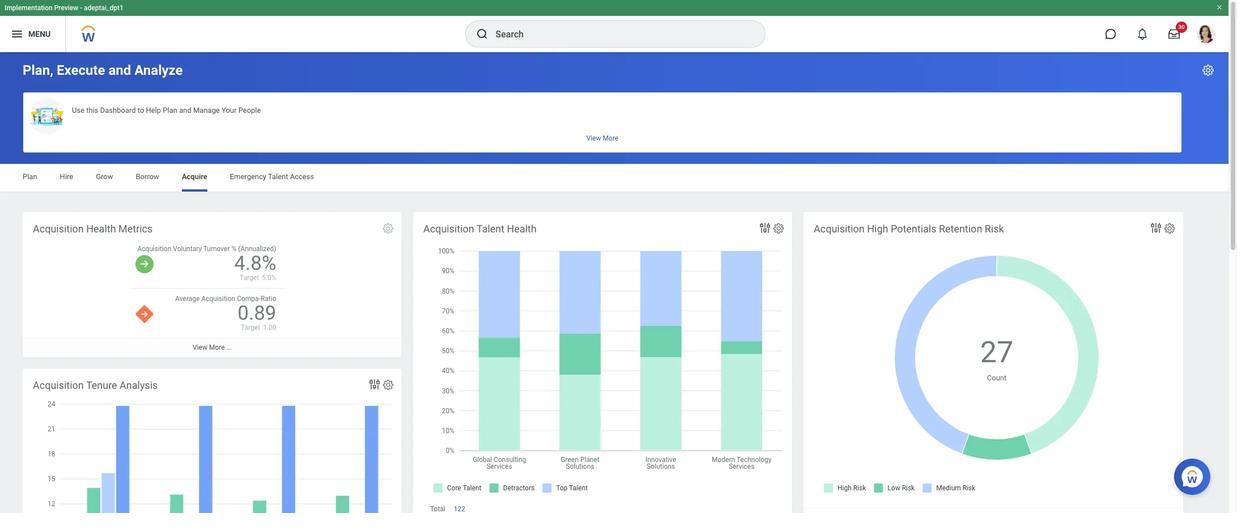 Task type: vqa. For each thing, say whether or not it's contained in the screenshot.
tab list
yes



Task type: describe. For each thing, give the bounding box(es) containing it.
plan, execute and analyze
[[23, 62, 183, 78]]

high
[[868, 223, 889, 235]]

use this dashboard to help plan and manage your people button
[[23, 92, 1182, 153]]

(annualized)
[[238, 245, 276, 253]]

menu button
[[0, 16, 65, 52]]

and inside button
[[179, 106, 192, 115]]

acquisition for acquisition high potentials retention risk
[[814, 223, 865, 235]]

acquire
[[182, 172, 207, 181]]

view more ...
[[193, 344, 232, 352]]

profile logan mcneil image
[[1198, 25, 1216, 45]]

menu banner
[[0, 0, 1229, 52]]

use
[[72, 106, 85, 115]]

average
[[175, 295, 200, 303]]

talent for emergency
[[268, 172, 288, 181]]

configure and view chart data image for acquisition talent health
[[759, 221, 772, 235]]

to
[[138, 106, 144, 115]]

search image
[[475, 27, 489, 41]]

...
[[227, 344, 232, 352]]

acquisition high potentials retention risk element
[[804, 212, 1184, 513]]

0 horizontal spatial and
[[109, 62, 131, 78]]

implementation
[[5, 4, 53, 12]]

acquisition for acquisition talent health
[[424, 223, 474, 235]]

0.89
[[238, 302, 276, 325]]

target for 4.8%
[[240, 274, 259, 282]]

tab list inside 27 'main content'
[[11, 164, 1218, 192]]

plan inside button
[[163, 106, 177, 115]]

4.8%
[[234, 252, 276, 275]]

adeptai_dpt1
[[84, 4, 124, 12]]

this
[[86, 106, 98, 115]]

27 count
[[981, 335, 1014, 382]]

dashboard
[[100, 106, 136, 115]]

view
[[193, 344, 207, 352]]

count
[[988, 374, 1007, 382]]

%
[[232, 245, 237, 253]]

hire
[[60, 172, 73, 181]]

analyze
[[135, 62, 183, 78]]

acquisition tenure analysis element
[[23, 369, 402, 513]]

tenure
[[86, 379, 117, 391]]

turnover
[[203, 245, 230, 253]]

acquisition tenure analysis
[[33, 379, 158, 391]]

compa-
[[237, 295, 261, 303]]

acquisition for acquisition tenure analysis
[[33, 379, 84, 391]]

acquisition high potentials retention risk
[[814, 223, 1005, 235]]

acquisition talent health element
[[413, 212, 793, 513]]

risk
[[985, 223, 1005, 235]]

acquisition for acquisition voluntary turnover % (annualized)
[[137, 245, 171, 253]]

use this dashboard to help plan and manage your people
[[72, 106, 261, 115]]

retention
[[940, 223, 983, 235]]

30
[[1179, 24, 1186, 30]]



Task type: locate. For each thing, give the bounding box(es) containing it.
Search Workday  search field
[[496, 22, 742, 46]]

acquisition talent health
[[424, 223, 537, 235]]

1 horizontal spatial plan
[[163, 106, 177, 115]]

average acquisition compa-ratio
[[175, 295, 276, 303]]

target left 1.00
[[241, 324, 260, 332]]

2 horizontal spatial configure and view chart data image
[[1150, 221, 1164, 235]]

tab list containing plan
[[11, 164, 1218, 192]]

configure and view chart data image for acquisition high potentials retention risk
[[1150, 221, 1164, 235]]

1 horizontal spatial and
[[179, 106, 192, 115]]

0 vertical spatial plan
[[163, 106, 177, 115]]

27 button
[[981, 333, 1016, 372]]

configure and view chart data image left configure acquisition talent health icon
[[759, 221, 772, 235]]

1 health from the left
[[86, 223, 116, 235]]

inbox large image
[[1169, 28, 1181, 40]]

1 horizontal spatial talent
[[477, 223, 505, 235]]

plan right the help in the left of the page
[[163, 106, 177, 115]]

voluntary
[[173, 245, 202, 253]]

tab list
[[11, 164, 1218, 192]]

plan
[[163, 106, 177, 115], [23, 172, 37, 181]]

configure and view chart data image
[[759, 221, 772, 235], [1150, 221, 1164, 235], [368, 378, 382, 391]]

1 vertical spatial plan
[[23, 172, 37, 181]]

manage
[[193, 106, 220, 115]]

plan,
[[23, 62, 53, 78]]

talent inside tab list
[[268, 172, 288, 181]]

help
[[146, 106, 161, 115]]

2 health from the left
[[507, 223, 537, 235]]

and
[[109, 62, 131, 78], [179, 106, 192, 115]]

preview
[[54, 4, 78, 12]]

acquisition for acquisition health metrics
[[33, 223, 84, 235]]

acquisition
[[33, 223, 84, 235], [424, 223, 474, 235], [814, 223, 865, 235], [137, 245, 171, 253], [201, 295, 235, 303], [33, 379, 84, 391]]

1 horizontal spatial health
[[507, 223, 537, 235]]

people
[[239, 106, 261, 115]]

implementation preview -   adeptai_dpt1
[[5, 4, 124, 12]]

1 vertical spatial talent
[[477, 223, 505, 235]]

0 horizontal spatial configure and view chart data image
[[368, 378, 382, 391]]

acquisition health metrics element
[[23, 212, 402, 357]]

emergency
[[230, 172, 266, 181]]

target for 0.89
[[241, 324, 260, 332]]

0 horizontal spatial talent
[[268, 172, 288, 181]]

access
[[290, 172, 314, 181]]

30 button
[[1162, 22, 1188, 46]]

acquisition health metrics
[[33, 223, 153, 235]]

more
[[209, 344, 225, 352]]

5.0%
[[262, 274, 276, 282]]

talent for acquisition
[[477, 223, 505, 235]]

0 horizontal spatial plan
[[23, 172, 37, 181]]

1 horizontal spatial configure and view chart data image
[[759, 221, 772, 235]]

ratio
[[261, 295, 276, 303]]

0 horizontal spatial health
[[86, 223, 116, 235]]

0 vertical spatial target
[[240, 274, 259, 282]]

neutral good image
[[136, 255, 154, 273]]

potentials
[[891, 223, 937, 235]]

view more ... link
[[23, 338, 402, 357]]

plan inside tab list
[[23, 172, 37, 181]]

configure this page image
[[1202, 64, 1216, 77]]

and left analyze
[[109, 62, 131, 78]]

configure and view chart data image left configure acquisition high potentials retention risk icon
[[1150, 221, 1164, 235]]

health inside acquisition health metrics element
[[86, 223, 116, 235]]

analysis
[[120, 379, 158, 391]]

talent
[[268, 172, 288, 181], [477, 223, 505, 235]]

your
[[222, 106, 237, 115]]

justify image
[[10, 27, 24, 41]]

metrics
[[119, 223, 153, 235]]

target inside the '0.89 target 1.00'
[[241, 324, 260, 332]]

configure and view chart data image for acquisition tenure analysis
[[368, 378, 382, 391]]

configure and view chart data image left configure acquisition tenure analysis icon
[[368, 378, 382, 391]]

27 main content
[[0, 52, 1229, 513]]

1 vertical spatial and
[[179, 106, 192, 115]]

configure acquisition health metrics image
[[382, 222, 395, 235]]

target inside 4.8% target 5.0%
[[240, 274, 259, 282]]

menu
[[28, 29, 51, 38]]

27
[[981, 335, 1014, 370]]

health
[[86, 223, 116, 235], [507, 223, 537, 235]]

notifications large image
[[1137, 28, 1149, 40]]

0 vertical spatial and
[[109, 62, 131, 78]]

1 vertical spatial target
[[241, 324, 260, 332]]

0.89 target 1.00
[[238, 302, 276, 332]]

close environment banner image
[[1217, 4, 1224, 11]]

configure acquisition high potentials retention risk image
[[1164, 222, 1177, 235]]

configure acquisition tenure analysis image
[[382, 379, 395, 391]]

neutral bad image
[[136, 305, 154, 323]]

target left 5.0%
[[240, 274, 259, 282]]

health inside acquisition talent health element
[[507, 223, 537, 235]]

borrow
[[136, 172, 159, 181]]

-
[[80, 4, 82, 12]]

1.00
[[263, 324, 276, 332]]

4.8% target 5.0%
[[234, 252, 276, 282]]

and left manage
[[179, 106, 192, 115]]

configure acquisition talent health image
[[773, 222, 785, 235]]

execute
[[57, 62, 105, 78]]

grow
[[96, 172, 113, 181]]

acquisition voluntary turnover % (annualized)
[[137, 245, 276, 253]]

emergency talent access
[[230, 172, 314, 181]]

target
[[240, 274, 259, 282], [241, 324, 260, 332]]

plan left hire
[[23, 172, 37, 181]]

0 vertical spatial talent
[[268, 172, 288, 181]]



